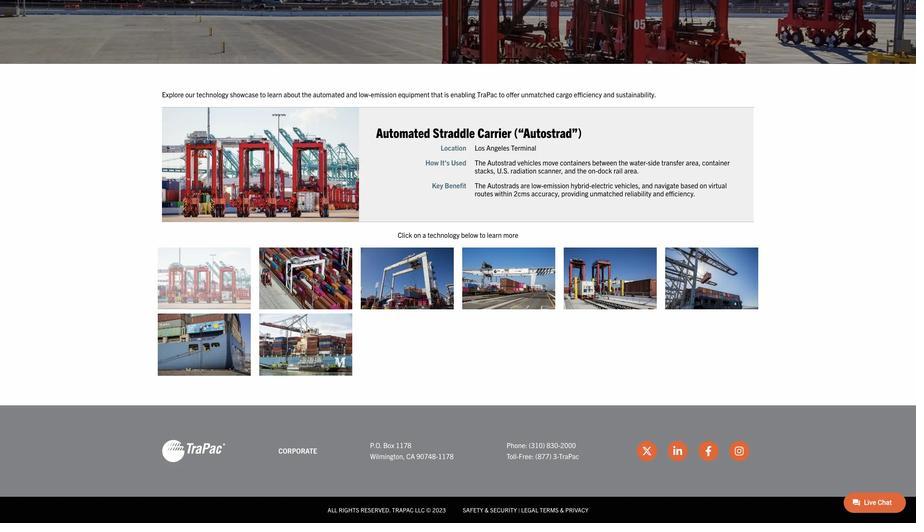 Task type: vqa. For each thing, say whether or not it's contained in the screenshot.
right 1178
yes



Task type: describe. For each thing, give the bounding box(es) containing it.
showcase
[[230, 90, 259, 99]]

trapac inside the automated straddle carrier ("autostrad") main content
[[478, 90, 498, 99]]

hybrid-
[[572, 181, 592, 190]]

key
[[433, 181, 444, 190]]

low- inside 'the autostrads are low-emission hybrid-electric vehicles, and navigate based on virtual routes within 2cms accuracy, providing unmatched reliability and efficiency.'
[[532, 181, 544, 190]]

|
[[519, 506, 520, 514]]

angeles
[[487, 143, 510, 152]]

providing
[[562, 189, 589, 198]]

equipment
[[398, 90, 430, 99]]

0 vertical spatial technology
[[197, 90, 229, 99]]

p.o.
[[370, 441, 382, 450]]

(310)
[[529, 441, 545, 450]]

straddle
[[433, 124, 476, 141]]

1 horizontal spatial 1178
[[439, 452, 454, 461]]

side
[[649, 158, 661, 167]]

virtual
[[710, 181, 728, 190]]

efficiency
[[574, 90, 602, 99]]

location
[[441, 143, 467, 152]]

privacy
[[566, 506, 589, 514]]

unmatched inside 'the autostrads are low-emission hybrid-electric vehicles, and navigate based on virtual routes within 2cms accuracy, providing unmatched reliability and efficiency.'
[[591, 189, 624, 198]]

toll-
[[507, 452, 519, 461]]

reliability
[[626, 189, 652, 198]]

radiation
[[511, 166, 537, 175]]

rail
[[614, 166, 623, 175]]

1 & from the left
[[485, 506, 489, 514]]

legal terms & privacy link
[[522, 506, 589, 514]]

2000
[[561, 441, 577, 450]]

all
[[328, 506, 338, 514]]

u.s.
[[498, 166, 510, 175]]

los
[[475, 143, 486, 152]]

the for the autostrads are low-emission hybrid-electric vehicles, and navigate based on virtual routes within 2cms accuracy, providing unmatched reliability and efficiency.
[[475, 181, 486, 190]]

all rights reserved. trapac llc © 2023
[[328, 506, 446, 514]]

on inside 'the autostrads are low-emission hybrid-electric vehicles, and navigate based on virtual routes within 2cms accuracy, providing unmatched reliability and efficiency.'
[[701, 181, 708, 190]]

automated
[[377, 124, 431, 141]]

transfer
[[662, 158, 685, 167]]

navigate
[[655, 181, 680, 190]]

corporate
[[279, 447, 317, 455]]

0 horizontal spatial unmatched
[[522, 90, 555, 99]]

830-
[[547, 441, 561, 450]]

2 horizontal spatial the
[[619, 158, 629, 167]]

move
[[543, 158, 559, 167]]

0 vertical spatial trapac los angeles automated straddle carrier image
[[162, 108, 360, 221]]

between
[[593, 158, 618, 167]]

benefit
[[445, 181, 467, 190]]

emission inside 'the autostrads are low-emission hybrid-electric vehicles, and navigate based on virtual routes within 2cms accuracy, providing unmatched reliability and efficiency.'
[[544, 181, 570, 190]]

legal
[[522, 506, 539, 514]]

how
[[426, 158, 439, 167]]

and inside the autostrad vehicles move containers between the water-side transfer area, container stacks, u.s. radiation scanner, and the on-dock rail area.
[[565, 166, 576, 175]]

vehicles
[[518, 158, 542, 167]]

autostrad
[[488, 158, 517, 167]]

container
[[703, 158, 731, 167]]

ca
[[407, 452, 415, 461]]

electric
[[592, 181, 614, 190]]

automated
[[313, 90, 345, 99]]

reserved.
[[361, 506, 391, 514]]

accuracy,
[[532, 189, 561, 198]]

1 vertical spatial technology
[[428, 231, 460, 239]]

0 horizontal spatial to
[[260, 90, 266, 99]]

vehicles,
[[616, 181, 641, 190]]

phone:
[[507, 441, 528, 450]]

wilmington,
[[370, 452, 405, 461]]

area,
[[687, 158, 701, 167]]

how it's used
[[426, 158, 467, 167]]

0 horizontal spatial on
[[414, 231, 421, 239]]

explore our technology showcase to learn about the automated and low-emission equipment that is enabling trapac to offer unmatched cargo efficiency and sustainability.
[[162, 90, 657, 99]]

is
[[445, 90, 449, 99]]

trapac los angeles automated stacking crane image
[[260, 248, 353, 310]]

los angeles terminal
[[475, 143, 537, 152]]

trapac
[[392, 506, 414, 514]]

0 horizontal spatial the
[[302, 90, 312, 99]]

("autostrad")
[[515, 124, 583, 141]]

0 horizontal spatial emission
[[371, 90, 397, 99]]

2 horizontal spatial to
[[499, 90, 505, 99]]



Task type: locate. For each thing, give the bounding box(es) containing it.
learn
[[268, 90, 282, 99], [488, 231, 502, 239]]

1 horizontal spatial learn
[[488, 231, 502, 239]]

0 horizontal spatial low-
[[359, 90, 371, 99]]

stacks,
[[475, 166, 496, 175]]

within
[[495, 189, 513, 198]]

and left navigate
[[643, 181, 654, 190]]

emission down scanner,
[[544, 181, 570, 190]]

a
[[423, 231, 426, 239]]

1 vertical spatial low-
[[532, 181, 544, 190]]

1 the from the top
[[475, 158, 486, 167]]

the autostrads are low-emission hybrid-electric vehicles, and navigate based on virtual routes within 2cms accuracy, providing unmatched reliability and efficiency.
[[475, 181, 728, 198]]

water-
[[631, 158, 649, 167]]

about
[[284, 90, 301, 99]]

trapac right enabling
[[478, 90, 498, 99]]

corporate image
[[162, 439, 226, 463]]

based
[[681, 181, 699, 190]]

routes
[[475, 189, 494, 198]]

1 horizontal spatial technology
[[428, 231, 460, 239]]

1 horizontal spatial to
[[480, 231, 486, 239]]

security
[[491, 506, 517, 514]]

2 & from the left
[[561, 506, 565, 514]]

footer
[[0, 406, 917, 523]]

safety & security link
[[463, 506, 517, 514]]

1 horizontal spatial unmatched
[[591, 189, 624, 198]]

explore
[[162, 90, 184, 99]]

0 vertical spatial 1178
[[396, 441, 412, 450]]

key benefit
[[433, 181, 467, 190]]

& right safety
[[485, 506, 489, 514]]

safety & security | legal terms & privacy
[[463, 506, 589, 514]]

and right efficiency
[[604, 90, 615, 99]]

llc
[[415, 506, 425, 514]]

technology right our at left top
[[197, 90, 229, 99]]

to left offer on the right of page
[[499, 90, 505, 99]]

to right below
[[480, 231, 486, 239]]

emission
[[371, 90, 397, 99], [544, 181, 570, 190]]

sustainability.
[[617, 90, 657, 99]]

technology right a
[[428, 231, 460, 239]]

©
[[427, 506, 431, 514]]

terminal
[[512, 143, 537, 152]]

(877)
[[536, 452, 552, 461]]

to right showcase at the top left of page
[[260, 90, 266, 99]]

0 vertical spatial trapac
[[478, 90, 498, 99]]

efficiency.
[[666, 189, 696, 198]]

enabling
[[451, 90, 476, 99]]

emission left 'equipment'
[[371, 90, 397, 99]]

scanner,
[[539, 166, 564, 175]]

1 horizontal spatial low-
[[532, 181, 544, 190]]

trapac down 2000
[[559, 452, 580, 461]]

the autostrad vehicles move containers between the water-side transfer area, container stacks, u.s. radiation scanner, and the on-dock rail area.
[[475, 158, 731, 175]]

click on a technology below to learn more
[[398, 231, 519, 239]]

0 vertical spatial on
[[701, 181, 708, 190]]

0 vertical spatial emission
[[371, 90, 397, 99]]

1 horizontal spatial on
[[701, 181, 708, 190]]

automated straddle carrier ("autostrad")
[[377, 124, 583, 141]]

the left on-
[[578, 166, 587, 175]]

1 vertical spatial learn
[[488, 231, 502, 239]]

below
[[462, 231, 479, 239]]

automated straddle carrier ("autostrad") main content
[[154, 89, 917, 380]]

learn left more in the right top of the page
[[488, 231, 502, 239]]

90748-
[[417, 452, 439, 461]]

trapac
[[478, 90, 498, 99], [559, 452, 580, 461]]

are
[[521, 181, 531, 190]]

1 horizontal spatial &
[[561, 506, 565, 514]]

0 horizontal spatial &
[[485, 506, 489, 514]]

used
[[452, 158, 467, 167]]

0 vertical spatial low-
[[359, 90, 371, 99]]

0 vertical spatial unmatched
[[522, 90, 555, 99]]

on right based
[[701, 181, 708, 190]]

and right 'reliability'
[[654, 189, 665, 198]]

containers
[[561, 158, 591, 167]]

trapac los angeles automated straddle carrier image
[[162, 108, 360, 221], [158, 248, 251, 310]]

offer
[[507, 90, 520, 99]]

terms
[[540, 506, 559, 514]]

0 vertical spatial the
[[475, 158, 486, 167]]

carrier
[[478, 124, 512, 141]]

cargo
[[557, 90, 573, 99]]

1 horizontal spatial the
[[578, 166, 587, 175]]

the down stacks,
[[475, 181, 486, 190]]

1 vertical spatial trapac los angeles automated straddle carrier image
[[158, 248, 251, 310]]

our
[[185, 90, 195, 99]]

more
[[504, 231, 519, 239]]

the inside 'the autostrads are low-emission hybrid-electric vehicles, and navigate based on virtual routes within 2cms accuracy, providing unmatched reliability and efficiency.'
[[475, 181, 486, 190]]

box
[[384, 441, 395, 450]]

learn left about
[[268, 90, 282, 99]]

1 vertical spatial the
[[475, 181, 486, 190]]

1 vertical spatial on
[[414, 231, 421, 239]]

0 horizontal spatial learn
[[268, 90, 282, 99]]

and
[[346, 90, 358, 99], [604, 90, 615, 99], [565, 166, 576, 175], [643, 181, 654, 190], [654, 189, 665, 198]]

trapac inside phone: (310) 830-2000 toll-free: (877) 3-trapac
[[559, 452, 580, 461]]

1178
[[396, 441, 412, 450], [439, 452, 454, 461]]

the down los
[[475, 158, 486, 167]]

free:
[[519, 452, 534, 461]]

2 the from the top
[[475, 181, 486, 190]]

unmatched down dock
[[591, 189, 624, 198]]

the right about
[[302, 90, 312, 99]]

2cms
[[514, 189, 531, 198]]

the inside the autostrad vehicles move containers between the water-side transfer area, container stacks, u.s. radiation scanner, and the on-dock rail area.
[[475, 158, 486, 167]]

and right automated
[[346, 90, 358, 99]]

1 horizontal spatial trapac
[[559, 452, 580, 461]]

1 vertical spatial trapac
[[559, 452, 580, 461]]

autostrads
[[488, 181, 520, 190]]

it's
[[441, 158, 450, 167]]

1 vertical spatial emission
[[544, 181, 570, 190]]

unmatched right offer on the right of page
[[522, 90, 555, 99]]

low- right automated
[[359, 90, 371, 99]]

low-
[[359, 90, 371, 99], [532, 181, 544, 190]]

2023
[[433, 506, 446, 514]]

on-
[[589, 166, 599, 175]]

p.o. box 1178 wilmington, ca 90748-1178
[[370, 441, 454, 461]]

& right terms
[[561, 506, 565, 514]]

phone: (310) 830-2000 toll-free: (877) 3-trapac
[[507, 441, 580, 461]]

the for the autostrad vehicles move containers between the water-side transfer area, container stacks, u.s. radiation scanner, and the on-dock rail area.
[[475, 158, 486, 167]]

0 horizontal spatial trapac
[[478, 90, 498, 99]]

0 horizontal spatial 1178
[[396, 441, 412, 450]]

trapac los angeles automated radiation scanning image
[[564, 248, 657, 310]]

click
[[398, 231, 413, 239]]

1178 right ca
[[439, 452, 454, 461]]

footer containing p.o. box 1178
[[0, 406, 917, 523]]

0 vertical spatial learn
[[268, 90, 282, 99]]

0 horizontal spatial technology
[[197, 90, 229, 99]]

rights
[[339, 506, 360, 514]]

&
[[485, 506, 489, 514], [561, 506, 565, 514]]

low- right are
[[532, 181, 544, 190]]

dock
[[599, 166, 613, 175]]

and up hybrid-
[[565, 166, 576, 175]]

3-
[[554, 452, 559, 461]]

that
[[432, 90, 443, 99]]

safety
[[463, 506, 484, 514]]

1178 up ca
[[396, 441, 412, 450]]

on left a
[[414, 231, 421, 239]]

1 vertical spatial unmatched
[[591, 189, 624, 198]]

area.
[[625, 166, 640, 175]]

1 vertical spatial 1178
[[439, 452, 454, 461]]

1 horizontal spatial emission
[[544, 181, 570, 190]]

the left water-
[[619, 158, 629, 167]]



